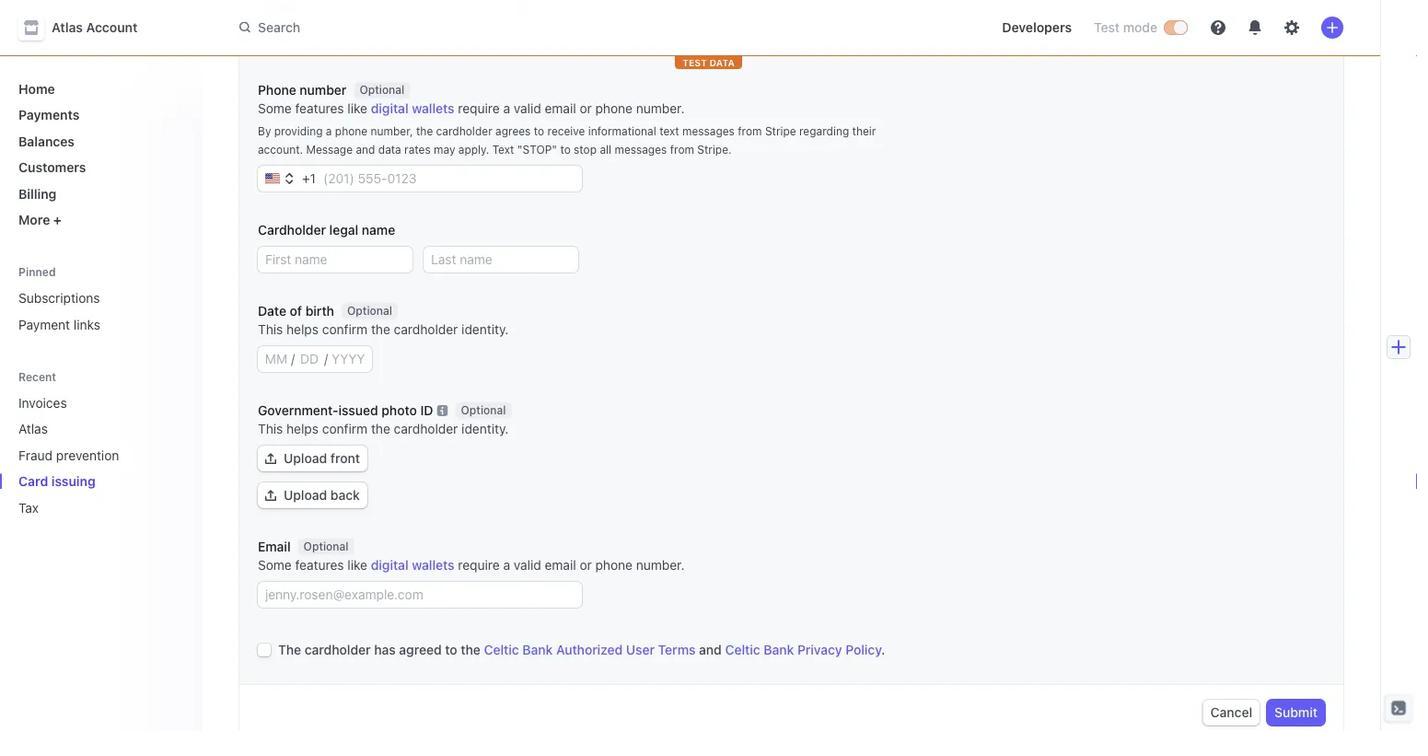 Task type: locate. For each thing, give the bounding box(es) containing it.
cardholder legal name
[[258, 222, 395, 238]]

0 vertical spatial helps
[[287, 322, 319, 337]]

some for some features like digital wallets require a valid email or phone number.
[[258, 558, 292, 573]]

1 vertical spatial number.
[[636, 558, 685, 573]]

policy
[[846, 643, 882, 658]]

0 vertical spatial number.
[[636, 101, 685, 116]]

1 vertical spatial messages
[[615, 143, 667, 156]]

require inside some features like digital wallets require a valid email or phone number. by providing a phone number, the cardholder agrees to receive informational text messages from stripe regarding their account. message and data rates may apply. text "stop" to stop all messages from stripe.
[[458, 101, 500, 116]]

agreed
[[399, 643, 442, 658]]

invoices link
[[11, 388, 162, 418]]

1 require from the top
[[458, 101, 500, 116]]

1 vertical spatial wallets
[[412, 558, 455, 573]]

number. for some features like digital wallets require a valid email or phone number. by providing a phone number, the cardholder agrees to receive informational text messages from stripe regarding their account. message and data rates may apply. text "stop" to stop all messages from stripe.
[[636, 101, 685, 116]]

0 vertical spatial some
[[258, 101, 292, 116]]

optional
[[360, 84, 405, 97], [347, 305, 392, 318], [461, 404, 506, 417], [304, 541, 349, 554]]

and left data
[[356, 143, 375, 156]]

First name text field
[[258, 247, 413, 273]]

2 email from the top
[[545, 558, 576, 573]]

phone up the informational
[[596, 101, 633, 116]]

1 vertical spatial require
[[458, 558, 500, 573]]

data
[[378, 143, 401, 156]]

Search search field
[[228, 11, 748, 44]]

the
[[416, 125, 433, 138], [371, 322, 390, 337], [371, 421, 390, 437], [461, 643, 481, 658]]

0 vertical spatial email
[[545, 101, 576, 116]]

1 horizontal spatial atlas
[[52, 20, 83, 35]]

test
[[1095, 20, 1120, 35]]

the
[[278, 643, 301, 658]]

like for some features like digital wallets require a valid email or phone number. by providing a phone number, the cardholder agrees to receive informational text messages from stripe regarding their account. message and data rates may apply. text "stop" to stop all messages from stripe.
[[348, 101, 368, 116]]

optional for phone number
[[360, 84, 405, 97]]

celtic
[[484, 643, 519, 658], [726, 643, 761, 658]]

cardholder
[[436, 125, 493, 138], [394, 322, 458, 337], [394, 421, 458, 437], [305, 643, 371, 658]]

or
[[580, 101, 592, 116], [580, 558, 592, 573]]

links
[[74, 317, 100, 332]]

upload for upload front
[[284, 451, 327, 466]]

bank left authorized
[[523, 643, 553, 658]]

0 vertical spatial wallets
[[412, 101, 455, 116]]

2 horizontal spatial to
[[561, 143, 571, 156]]

1 vertical spatial atlas
[[18, 421, 48, 437]]

atlas inside the "recent" element
[[18, 421, 48, 437]]

1 vertical spatial to
[[561, 143, 571, 156]]

2 celtic from the left
[[726, 643, 761, 658]]

1 identity. from the top
[[462, 322, 509, 337]]

1 horizontal spatial celtic
[[726, 643, 761, 658]]

account.
[[258, 143, 303, 156]]

valid
[[514, 101, 541, 116], [514, 558, 541, 573]]

or for some features like digital wallets require a valid email or phone number.
[[580, 558, 592, 573]]

billing link
[[11, 179, 188, 209]]

date of birth
[[258, 304, 334, 319]]

1 digital from the top
[[371, 101, 409, 116]]

confirm
[[322, 322, 368, 337], [322, 421, 368, 437]]

recent navigation links element
[[0, 369, 203, 523]]

0 vertical spatial and
[[356, 143, 375, 156]]

2 some from the top
[[258, 558, 292, 573]]

1 vertical spatial helps
[[287, 421, 319, 437]]

atlas
[[52, 20, 83, 35], [18, 421, 48, 437]]

stop
[[574, 143, 597, 156]]

from left the stripe in the right of the page
[[738, 125, 762, 138]]

fraud prevention
[[18, 448, 119, 463]]

us image
[[265, 171, 280, 186]]

require for some features like digital wallets require a valid email or phone number.
[[458, 558, 500, 573]]

0 vertical spatial this
[[258, 322, 283, 337]]

2 bank from the left
[[764, 643, 794, 658]]

rates
[[405, 143, 431, 156]]

and
[[356, 143, 375, 156], [699, 643, 722, 658]]

0 vertical spatial this helps confirm the cardholder identity.
[[258, 322, 509, 337]]

pinned navigation links element
[[11, 264, 188, 339]]

to right the agreed
[[445, 643, 458, 658]]

like
[[348, 101, 368, 116], [348, 558, 368, 573]]

2 valid from the top
[[514, 558, 541, 573]]

and right terms
[[699, 643, 722, 658]]

this helps confirm the cardholder identity.
[[258, 322, 509, 337], [258, 421, 509, 437]]

tax link
[[11, 493, 162, 523]]

phone up celtic bank authorized user terms link
[[596, 558, 633, 573]]

2 digital from the top
[[371, 558, 409, 573]]

number,
[[371, 125, 413, 138]]

0 horizontal spatial to
[[445, 643, 458, 658]]

+ right more
[[53, 212, 62, 228]]

optional for date of birth
[[347, 305, 392, 318]]

cardholder left has
[[305, 643, 371, 658]]

atlas up fraud at the left bottom of the page
[[18, 421, 48, 437]]

some down email
[[258, 558, 292, 573]]

2 identity. from the top
[[462, 421, 509, 437]]

or up authorized
[[580, 558, 592, 573]]

digital up email 'email field'
[[371, 558, 409, 573]]

subscriptions link
[[11, 283, 188, 313]]

1 number. from the top
[[636, 101, 685, 116]]

2 / from the left
[[324, 351, 328, 367]]

1 this from the top
[[258, 322, 283, 337]]

require for some features like digital wallets require a valid email or phone number. by providing a phone number, the cardholder agrees to receive informational text messages from stripe regarding their account. message and data rates may apply. text "stop" to stop all messages from stripe.
[[458, 101, 500, 116]]

features down number
[[295, 101, 344, 116]]

Phone number telephone field
[[316, 166, 582, 192]]

2 upload from the top
[[284, 488, 327, 503]]

submit button
[[1268, 700, 1326, 726]]

upload left back
[[284, 488, 327, 503]]

atlas link
[[11, 414, 162, 444]]

1 or from the top
[[580, 101, 592, 116]]

a up email 'email field'
[[503, 558, 510, 573]]

or up receive
[[580, 101, 592, 116]]

number. up terms
[[636, 558, 685, 573]]

/ down birth
[[324, 351, 328, 367]]

optional up number,
[[360, 84, 405, 97]]

0 horizontal spatial +
[[53, 212, 62, 228]]

to
[[534, 125, 545, 138], [561, 143, 571, 156], [445, 643, 458, 658]]

+ inside core navigation links element
[[53, 212, 62, 228]]

2 wallets from the top
[[412, 558, 455, 573]]

like for some features like digital wallets require a valid email or phone number.
[[348, 558, 368, 573]]

1 vertical spatial digital wallets link
[[371, 558, 455, 573]]

recent element
[[0, 388, 203, 523]]

celtic bank authorized user terms link
[[484, 643, 696, 658]]

0 vertical spatial +
[[302, 171, 310, 186]]

digital for some features like digital wallets require a valid email or phone number.
[[371, 558, 409, 573]]

/ down of
[[291, 351, 295, 367]]

1 wallets from the top
[[412, 101, 455, 116]]

1 vertical spatial upload
[[284, 488, 327, 503]]

0 vertical spatial features
[[295, 101, 344, 116]]

this down government-
[[258, 421, 283, 437]]

some inside some features like digital wallets require a valid email or phone number. by providing a phone number, the cardholder agrees to receive informational text messages from stripe regarding their account. message and data rates may apply. text "stop" to stop all messages from stripe.
[[258, 101, 292, 116]]

2 vertical spatial phone
[[596, 558, 633, 573]]

0 horizontal spatial /
[[291, 351, 295, 367]]

0 vertical spatial atlas
[[52, 20, 83, 35]]

0 horizontal spatial celtic
[[484, 643, 519, 658]]

the up rates on the left top
[[416, 125, 433, 138]]

phone for some features like digital wallets require a valid email or phone number.
[[596, 558, 633, 573]]

message
[[306, 143, 353, 156]]

0 vertical spatial require
[[458, 101, 500, 116]]

celtic right terms
[[726, 643, 761, 658]]

features inside some features like digital wallets require a valid email or phone number. by providing a phone number, the cardholder agrees to receive informational text messages from stripe regarding their account. message and data rates may apply. text "stop" to stop all messages from stripe.
[[295, 101, 344, 116]]

1 some from the top
[[258, 101, 292, 116]]

issuing
[[51, 474, 96, 489]]

features
[[295, 101, 344, 116], [295, 558, 344, 573]]

0 horizontal spatial from
[[670, 143, 695, 156]]

0 vertical spatial valid
[[514, 101, 541, 116]]

payments link
[[11, 100, 188, 130]]

0 vertical spatial from
[[738, 125, 762, 138]]

atlas inside button
[[52, 20, 83, 35]]

settings image
[[1285, 20, 1300, 35]]

celtic right the agreed
[[484, 643, 519, 658]]

0 vertical spatial a
[[503, 101, 510, 116]]

like up message
[[348, 101, 368, 116]]

0 vertical spatial or
[[580, 101, 592, 116]]

their
[[853, 125, 877, 138]]

email
[[258, 539, 291, 555]]

0 horizontal spatial atlas
[[18, 421, 48, 437]]

email up receive
[[545, 101, 576, 116]]

1 vertical spatial this helps confirm the cardholder identity.
[[258, 421, 509, 437]]

optional right id
[[461, 404, 506, 417]]

the up photo
[[371, 322, 390, 337]]

cancel button
[[1204, 700, 1260, 726]]

messages up "stripe."
[[683, 125, 735, 138]]

from down text
[[670, 143, 695, 156]]

number.
[[636, 101, 685, 116], [636, 558, 685, 573]]

this helps confirm the cardholder identity. up year text field
[[258, 322, 509, 337]]

digital wallets link up email 'email field'
[[371, 558, 455, 573]]

email inside some features like digital wallets require a valid email or phone number. by providing a phone number, the cardholder agrees to receive informational text messages from stripe regarding their account. message and data rates may apply. text "stop" to stop all messages from stripe.
[[545, 101, 576, 116]]

some for some features like digital wallets require a valid email or phone number. by providing a phone number, the cardholder agrees to receive informational text messages from stripe regarding their account. message and data rates may apply. text "stop" to stop all messages from stripe.
[[258, 101, 292, 116]]

2 vertical spatial to
[[445, 643, 458, 658]]

digital inside some features like digital wallets require a valid email or phone number. by providing a phone number, the cardholder agrees to receive informational text messages from stripe regarding their account. message and data rates may apply. text "stop" to stop all messages from stripe.
[[371, 101, 409, 116]]

1 vertical spatial and
[[699, 643, 722, 658]]

Last name text field
[[424, 247, 579, 273]]

phone
[[596, 101, 633, 116], [335, 125, 368, 138], [596, 558, 633, 573]]

1 horizontal spatial from
[[738, 125, 762, 138]]

helps down government-
[[287, 421, 319, 437]]

a for some features like digital wallets require a valid email or phone number.
[[503, 558, 510, 573]]

require up the agrees
[[458, 101, 500, 116]]

upload left front
[[284, 451, 327, 466]]

2 or from the top
[[580, 558, 592, 573]]

digital
[[371, 101, 409, 116], [371, 558, 409, 573]]

messages down the informational
[[615, 143, 667, 156]]

1 confirm from the top
[[322, 322, 368, 337]]

atlas for atlas account
[[52, 20, 83, 35]]

helps down date of birth
[[287, 322, 319, 337]]

email up the cardholder has agreed to the celtic bank authorized user terms and celtic bank privacy policy .
[[545, 558, 576, 573]]

recent
[[18, 370, 56, 383]]

1 vertical spatial or
[[580, 558, 592, 573]]

valid inside some features like digital wallets require a valid email or phone number. by providing a phone number, the cardholder agrees to receive informational text messages from stripe regarding their account. message and data rates may apply. text "stop" to stop all messages from stripe.
[[514, 101, 541, 116]]

number. up text
[[636, 101, 685, 116]]

this helps confirm the cardholder identity. down photo
[[258, 421, 509, 437]]

Email email field
[[258, 582, 582, 608]]

cardholder down id
[[394, 421, 458, 437]]

developers link
[[995, 13, 1080, 42]]

confirm down government-issued photo id
[[322, 421, 368, 437]]

1 valid from the top
[[514, 101, 541, 116]]

number. inside some features like digital wallets require a valid email or phone number. by providing a phone number, the cardholder agrees to receive informational text messages from stripe regarding their account. message and data rates may apply. text "stop" to stop all messages from stripe.
[[636, 101, 685, 116]]

1 vertical spatial digital
[[371, 558, 409, 573]]

1 vertical spatial valid
[[514, 558, 541, 573]]

tax
[[18, 500, 39, 515]]

to up "stop"
[[534, 125, 545, 138]]

1 bank from the left
[[523, 643, 553, 658]]

upload for upload back
[[284, 488, 327, 503]]

2 require from the top
[[458, 558, 500, 573]]

0 vertical spatial upload
[[284, 451, 327, 466]]

0 vertical spatial like
[[348, 101, 368, 116]]

like up email 'email field'
[[348, 558, 368, 573]]

confirm up year text field
[[322, 322, 368, 337]]

pinned element
[[11, 283, 188, 339]]

wallets
[[412, 101, 455, 116], [412, 558, 455, 573]]

1 horizontal spatial to
[[534, 125, 545, 138]]

2 number. from the top
[[636, 558, 685, 573]]

1 horizontal spatial bank
[[764, 643, 794, 658]]

optional right birth
[[347, 305, 392, 318]]

0 horizontal spatial messages
[[615, 143, 667, 156]]

features for some features like digital wallets require a valid email or phone number.
[[295, 558, 344, 573]]

+ right us image
[[302, 171, 310, 186]]

help image
[[1212, 20, 1226, 35]]

1 features from the top
[[295, 101, 344, 116]]

a up the agrees
[[503, 101, 510, 116]]

1 email from the top
[[545, 101, 576, 116]]

upload front
[[284, 451, 360, 466]]

require
[[458, 101, 500, 116], [458, 558, 500, 573]]

1 vertical spatial this
[[258, 421, 283, 437]]

1 vertical spatial features
[[295, 558, 344, 573]]

cardholder up apply.
[[436, 125, 493, 138]]

1 horizontal spatial messages
[[683, 125, 735, 138]]

1 vertical spatial like
[[348, 558, 368, 573]]

1 this helps confirm the cardholder identity. from the top
[[258, 322, 509, 337]]

messages
[[683, 125, 735, 138], [615, 143, 667, 156]]

1 upload from the top
[[284, 451, 327, 466]]

phone number
[[258, 82, 347, 98]]

1 like from the top
[[348, 101, 368, 116]]

like inside some features like digital wallets require a valid email or phone number. by providing a phone number, the cardholder agrees to receive informational text messages from stripe regarding their account. message and data rates may apply. text "stop" to stop all messages from stripe.
[[348, 101, 368, 116]]

1 horizontal spatial /
[[324, 351, 328, 367]]

/
[[291, 351, 295, 367], [324, 351, 328, 367]]

valid for some features like digital wallets require a valid email or phone number.
[[514, 558, 541, 573]]

1 vertical spatial a
[[326, 125, 332, 138]]

regarding
[[800, 125, 850, 138]]

1 vertical spatial some
[[258, 558, 292, 573]]

this down the "date"
[[258, 322, 283, 337]]

0 vertical spatial digital wallets link
[[371, 101, 455, 116]]

of
[[290, 304, 302, 319]]

wallets up may
[[412, 101, 455, 116]]

and inside some features like digital wallets require a valid email or phone number. by providing a phone number, the cardholder agrees to receive informational text messages from stripe regarding their account. message and data rates may apply. text "stop" to stop all messages from stripe.
[[356, 143, 375, 156]]

this
[[258, 322, 283, 337], [258, 421, 283, 437]]

optional down upload back
[[304, 541, 349, 554]]

wallets for some features like digital wallets require a valid email or phone number.
[[412, 558, 455, 573]]

pinned
[[18, 266, 56, 278]]

upload
[[284, 451, 327, 466], [284, 488, 327, 503]]

1 vertical spatial email
[[545, 558, 576, 573]]

0 vertical spatial identity.
[[462, 322, 509, 337]]

the cardholder has agreed to the celtic bank authorized user terms and celtic bank privacy policy .
[[278, 643, 886, 658]]

government-issued photo id
[[258, 403, 434, 418]]

the right the agreed
[[461, 643, 481, 658]]

wallets inside some features like digital wallets require a valid email or phone number. by providing a phone number, the cardholder agrees to receive informational text messages from stripe regarding their account. message and data rates may apply. text "stop" to stop all messages from stripe.
[[412, 101, 455, 116]]

atlas left account
[[52, 20, 83, 35]]

or inside some features like digital wallets require a valid email or phone number. by providing a phone number, the cardholder agrees to receive informational text messages from stripe regarding their account. message and data rates may apply. text "stop" to stop all messages from stripe.
[[580, 101, 592, 116]]

cancel
[[1211, 705, 1253, 720]]

notifications image
[[1248, 20, 1263, 35]]

wallets up email 'email field'
[[412, 558, 455, 573]]

2 features from the top
[[295, 558, 344, 573]]

digital up number,
[[371, 101, 409, 116]]

bank left privacy
[[764, 643, 794, 658]]

0 horizontal spatial and
[[356, 143, 375, 156]]

some down phone at the top left
[[258, 101, 292, 116]]

atlas account
[[52, 20, 138, 35]]

0 vertical spatial confirm
[[322, 322, 368, 337]]

0 vertical spatial digital
[[371, 101, 409, 116]]

helps
[[287, 322, 319, 337], [287, 421, 319, 437]]

1 vertical spatial identity.
[[462, 421, 509, 437]]

2 vertical spatial a
[[503, 558, 510, 573]]

1 vertical spatial from
[[670, 143, 695, 156]]

card issuing link
[[11, 467, 162, 497]]

1 vertical spatial confirm
[[322, 421, 368, 437]]

to down receive
[[561, 143, 571, 156]]

features down upload back
[[295, 558, 344, 573]]

0 horizontal spatial bank
[[523, 643, 553, 658]]

a up message
[[326, 125, 332, 138]]

require up email 'email field'
[[458, 558, 500, 573]]

0 vertical spatial phone
[[596, 101, 633, 116]]

1 vertical spatial +
[[53, 212, 62, 228]]

phone up message
[[335, 125, 368, 138]]

2 like from the top
[[348, 558, 368, 573]]

digital wallets link up number,
[[371, 101, 455, 116]]



Task type: vqa. For each thing, say whether or not it's contained in the screenshot.
search box
no



Task type: describe. For each thing, give the bounding box(es) containing it.
number. for some features like digital wallets require a valid email or phone number.
[[636, 558, 685, 573]]

mode
[[1124, 20, 1158, 35]]

Day text field
[[295, 346, 324, 372]]

.
[[882, 643, 886, 658]]

Search text field
[[228, 11, 748, 44]]

digital for some features like digital wallets require a valid email or phone number. by providing a phone number, the cardholder agrees to receive informational text messages from stripe regarding their account. message and data rates may apply. text "stop" to stop all messages from stripe.
[[371, 101, 409, 116]]

terms
[[658, 643, 696, 658]]

balances
[[18, 134, 75, 149]]

the inside some features like digital wallets require a valid email or phone number. by providing a phone number, the cardholder agrees to receive informational text messages from stripe regarding their account. message and data rates may apply. text "stop" to stop all messages from stripe.
[[416, 125, 433, 138]]

test
[[683, 57, 707, 68]]

+ 1
[[302, 171, 316, 186]]

1 horizontal spatial +
[[302, 171, 310, 186]]

some features like digital wallets require a valid email or phone number. by providing a phone number, the cardholder agrees to receive informational text messages from stripe regarding their account. message and data rates may apply. text "stop" to stop all messages from stripe.
[[258, 101, 877, 156]]

payment links
[[18, 317, 100, 332]]

the down photo
[[371, 421, 390, 437]]

"stop"
[[518, 143, 557, 156]]

Year text field
[[328, 346, 369, 372]]

front
[[331, 451, 360, 466]]

1 digital wallets link from the top
[[371, 101, 455, 116]]

billing
[[18, 186, 57, 201]]

card
[[18, 474, 48, 489]]

government-
[[258, 403, 339, 418]]

date
[[258, 304, 287, 319]]

2 helps from the top
[[287, 421, 319, 437]]

name
[[362, 222, 395, 238]]

a for some features like digital wallets require a valid email or phone number. by providing a phone number, the cardholder agrees to receive informational text messages from stripe regarding their account. message and data rates may apply. text "stop" to stop all messages from stripe.
[[503, 101, 510, 116]]

features for some features like digital wallets require a valid email or phone number. by providing a phone number, the cardholder agrees to receive informational text messages from stripe regarding their account. message and data rates may apply. text "stop" to stop all messages from stripe.
[[295, 101, 344, 116]]

birth
[[306, 304, 334, 319]]

customers
[[18, 160, 86, 175]]

2 confirm from the top
[[322, 421, 368, 437]]

stripe.
[[698, 143, 732, 156]]

balances link
[[11, 126, 188, 156]]

cardholder inside some features like digital wallets require a valid email or phone number. by providing a phone number, the cardholder agrees to receive informational text messages from stripe regarding their account. message and data rates may apply. text "stop" to stop all messages from stripe.
[[436, 125, 493, 138]]

celtic bank privacy policy link
[[726, 643, 882, 658]]

1 celtic from the left
[[484, 643, 519, 658]]

2 this from the top
[[258, 421, 283, 437]]

email for some features like digital wallets require a valid email or phone number. by providing a phone number, the cardholder agrees to receive informational text messages from stripe regarding their account. message and data rates may apply. text "stop" to stop all messages from stripe.
[[545, 101, 576, 116]]

apply.
[[459, 143, 489, 156]]

1
[[310, 171, 316, 186]]

by
[[258, 125, 271, 138]]

fraud
[[18, 448, 53, 463]]

payment links link
[[11, 310, 188, 339]]

legal
[[329, 222, 359, 238]]

atlas account button
[[18, 15, 156, 41]]

wallets for some features like digital wallets require a valid email or phone number. by providing a phone number, the cardholder agrees to receive informational text messages from stripe regarding their account. message and data rates may apply. text "stop" to stop all messages from stripe.
[[412, 101, 455, 116]]

optional for email
[[304, 541, 349, 554]]

atlas for atlas
[[18, 421, 48, 437]]

0 vertical spatial messages
[[683, 125, 735, 138]]

submit
[[1275, 705, 1318, 720]]

privacy
[[798, 643, 843, 658]]

Month text field
[[262, 346, 291, 372]]

user
[[626, 643, 655, 658]]

valid for some features like digital wallets require a valid email or phone number. by providing a phone number, the cardholder agrees to receive informational text messages from stripe regarding their account. message and data rates may apply. text "stop" to stop all messages from stripe.
[[514, 101, 541, 116]]

data
[[710, 57, 735, 68]]

back
[[331, 488, 360, 503]]

card issuing
[[18, 474, 96, 489]]

or for some features like digital wallets require a valid email or phone number. by providing a phone number, the cardholder agrees to receive informational text messages from stripe regarding their account. message and data rates may apply. text "stop" to stop all messages from stripe.
[[580, 101, 592, 116]]

test data
[[683, 57, 735, 68]]

1 / from the left
[[291, 351, 295, 367]]

home link
[[11, 74, 188, 104]]

phone for some features like digital wallets require a valid email or phone number. by providing a phone number, the cardholder agrees to receive informational text messages from stripe regarding their account. message and data rates may apply. text "stop" to stop all messages from stripe.
[[596, 101, 633, 116]]

invoices
[[18, 395, 67, 410]]

account
[[86, 20, 138, 35]]

home
[[18, 81, 55, 96]]

developers
[[1003, 20, 1072, 35]]

payment
[[18, 317, 70, 332]]

agrees
[[496, 125, 531, 138]]

photo
[[382, 403, 417, 418]]

more +
[[18, 212, 62, 228]]

receive
[[548, 125, 585, 138]]

search
[[258, 20, 300, 35]]

cardholder
[[258, 222, 326, 238]]

2 this helps confirm the cardholder identity. from the top
[[258, 421, 509, 437]]

some features like digital wallets require a valid email or phone number.
[[258, 558, 685, 573]]

prevention
[[56, 448, 119, 463]]

core navigation links element
[[11, 74, 188, 235]]

cardholder up id
[[394, 322, 458, 337]]

id
[[421, 403, 434, 418]]

phone
[[258, 82, 296, 98]]

text
[[493, 143, 514, 156]]

may
[[434, 143, 456, 156]]

authorized
[[556, 643, 623, 658]]

1 helps from the top
[[287, 322, 319, 337]]

2 digital wallets link from the top
[[371, 558, 455, 573]]

payments
[[18, 107, 80, 123]]

fraud prevention link
[[11, 440, 162, 470]]

providing
[[274, 125, 323, 138]]

stripe
[[765, 125, 797, 138]]

number
[[300, 82, 347, 98]]

has
[[374, 643, 396, 658]]

all
[[600, 143, 612, 156]]

more
[[18, 212, 50, 228]]

informational
[[589, 125, 657, 138]]

subscriptions
[[18, 291, 100, 306]]

1 horizontal spatial and
[[699, 643, 722, 658]]

1 vertical spatial phone
[[335, 125, 368, 138]]

0 vertical spatial to
[[534, 125, 545, 138]]

upload back
[[284, 488, 360, 503]]

email for some features like digital wallets require a valid email or phone number.
[[545, 558, 576, 573]]

test mode
[[1095, 20, 1158, 35]]



